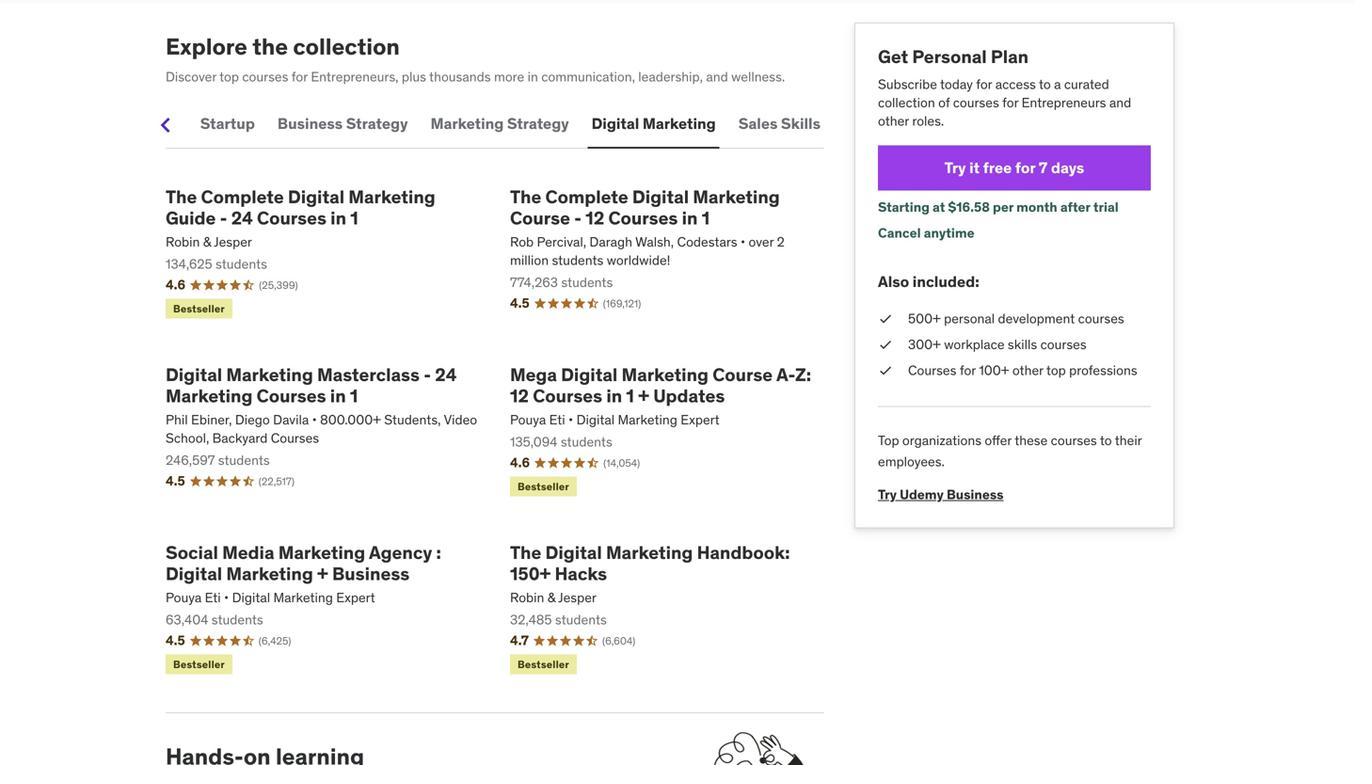 Task type: describe. For each thing, give the bounding box(es) containing it.
digital inside digital marketing button
[[592, 114, 640, 133]]

other inside get personal plan subscribe today for access to a curated collection of courses for entrepreneurs and other roles.
[[878, 113, 910, 129]]

leadership,
[[639, 68, 703, 85]]

246,597
[[166, 452, 215, 469]]

bestseller for eti
[[173, 658, 225, 671]]

4.5 for -
[[510, 295, 530, 312]]

marketing strategy
[[431, 114, 569, 133]]

14054 reviews element
[[604, 456, 640, 470]]

subscribe
[[878, 76, 938, 93]]

thousands
[[429, 68, 491, 85]]

wellness.
[[732, 68, 785, 85]]

7
[[1039, 158, 1048, 177]]

strategy for marketing strategy
[[507, 114, 569, 133]]

handbook:
[[697, 541, 790, 564]]

today
[[941, 76, 973, 93]]

the for course
[[510, 185, 542, 208]]

phil
[[166, 411, 188, 428]]

courses inside get personal plan subscribe today for access to a curated collection of courses for entrepreneurs and other roles.
[[954, 94, 1000, 111]]

for inside explore the collection discover top courses for entrepreneurs, plus thousands more in communication, leadership, and wellness.
[[292, 68, 308, 85]]

expert inside social media marketing agency : digital marketing + business pouya eti • digital marketing expert 63,404 students
[[336, 589, 375, 606]]

courses inside top organizations offer these courses to their employees.
[[1051, 432, 1098, 449]]

& inside the complete digital marketing guide - 24 courses in 1 robin & jesper 134,625 students
[[203, 233, 211, 250]]

for down access on the right
[[1003, 94, 1019, 111]]

ebiner,
[[191, 411, 232, 428]]

workplace
[[945, 336, 1005, 353]]

included:
[[913, 272, 980, 291]]

diego
[[235, 411, 270, 428]]

the digital marketing handbook: 150+ hacks link
[[510, 541, 825, 585]]

business fundamentals
[[7, 114, 178, 133]]

mega
[[510, 363, 557, 386]]

students inside "the digital marketing handbook: 150+ hacks robin & jesper 32,485 students"
[[555, 612, 607, 628]]

800.000+
[[320, 411, 381, 428]]

marketing inside the complete digital marketing guide - 24 courses in 1 robin & jesper 134,625 students
[[349, 185, 436, 208]]

starting at $16.58 per month after trial cancel anytime
[[878, 199, 1119, 242]]

communication,
[[542, 68, 635, 85]]

worldwide!
[[607, 252, 671, 269]]

starting
[[878, 199, 930, 216]]

jesper inside "the digital marketing handbook: 150+ hacks robin & jesper 32,485 students"
[[559, 589, 597, 606]]

try for try it free for 7 days
[[945, 158, 967, 177]]

marketing strategy button
[[427, 101, 573, 147]]

in inside the digital marketing masterclass - 24 marketing courses in 1 phil ebiner, diego davila • 800.000+ students, video school, backyard courses 246,597 students
[[330, 385, 346, 407]]

300+ workplace skills courses
[[909, 336, 1087, 353]]

2 vertical spatial 4.5
[[166, 632, 185, 649]]

days
[[1052, 158, 1085, 177]]

the complete digital marketing guide - 24 courses in 1 link
[[166, 185, 480, 229]]

development
[[999, 310, 1076, 327]]

eti inside the mega digital marketing course a-z: 12 courses in 1 + updates pouya eti • digital marketing expert 135,094 students
[[549, 411, 566, 428]]

xsmall image
[[878, 336, 894, 354]]

marketing up diego
[[226, 363, 313, 386]]

- for course
[[575, 207, 582, 229]]

agency
[[369, 541, 432, 564]]

video
[[444, 411, 477, 428]]

courses inside the mega digital marketing course a-z: 12 courses in 1 + updates pouya eti • digital marketing expert 135,094 students
[[533, 385, 603, 407]]

24 inside the digital marketing masterclass - 24 marketing courses in 1 phil ebiner, diego davila • 800.000+ students, video school, backyard courses 246,597 students
[[435, 363, 457, 386]]

for right today
[[977, 76, 993, 93]]

marketing inside "the digital marketing handbook: 150+ hacks robin & jesper 32,485 students"
[[606, 541, 693, 564]]

tab navigation element
[[3, 101, 825, 149]]

davila
[[273, 411, 309, 428]]

mega digital marketing course a-z: 12 courses in 1 + updates link
[[510, 363, 825, 407]]

updates
[[654, 385, 725, 407]]

their
[[1116, 432, 1142, 449]]

of
[[939, 94, 950, 111]]

get
[[878, 45, 909, 68]]

marketing inside button
[[431, 114, 504, 133]]

also included:
[[878, 272, 980, 291]]

in for guide
[[331, 207, 347, 229]]

+ inside the mega digital marketing course a-z: 12 courses in 1 + updates pouya eti • digital marketing expert 135,094 students
[[639, 385, 650, 407]]

business inside business strategy button
[[278, 114, 343, 133]]

expert inside the mega digital marketing course a-z: 12 courses in 1 + updates pouya eti • digital marketing expert 135,094 students
[[681, 411, 720, 428]]

digital marketing masterclass - 24 marketing courses in 1 phil ebiner, diego davila • 800.000+ students, video school, backyard courses 246,597 students
[[166, 363, 477, 469]]

month
[[1017, 199, 1058, 216]]

course inside the complete digital marketing course - 12 courses in 1 rob percival, daragh walsh, codestars • over 2 million students worldwide! 774,263 students
[[510, 207, 571, 229]]

4.7
[[510, 632, 529, 649]]

business fundamentals button
[[3, 101, 181, 147]]

1 horizontal spatial other
[[1013, 362, 1044, 379]]

top
[[878, 432, 900, 449]]

organizations
[[903, 432, 982, 449]]

- for guide
[[220, 207, 227, 229]]

+ inside social media marketing agency : digital marketing + business pouya eti • digital marketing expert 63,404 students
[[317, 563, 328, 585]]

25399 reviews element
[[259, 278, 298, 292]]

1 inside the digital marketing masterclass - 24 marketing courses in 1 phil ebiner, diego davila • 800.000+ students, video school, backyard courses 246,597 students
[[350, 385, 358, 407]]

business inside try udemy business link
[[947, 486, 1004, 503]]

collection inside get personal plan subscribe today for access to a curated collection of courses for entrepreneurs and other roles.
[[878, 94, 936, 111]]

pouya inside the mega digital marketing course a-z: 12 courses in 1 + updates pouya eti • digital marketing expert 135,094 students
[[510, 411, 546, 428]]

marketing up ebiner,
[[166, 385, 253, 407]]

(14,054)
[[604, 456, 640, 470]]

marketing down social media marketing agency : digital marketing + business link
[[274, 589, 333, 606]]

students,
[[384, 411, 441, 428]]

school,
[[166, 430, 209, 447]]

1 for &
[[350, 207, 359, 229]]

12 for complete
[[586, 207, 605, 229]]

robin inside "the digital marketing handbook: 150+ hacks robin & jesper 32,485 students"
[[510, 589, 545, 606]]

students down percival, at the left top
[[552, 252, 604, 269]]

students inside social media marketing agency : digital marketing + business pouya eti • digital marketing expert 63,404 students
[[212, 612, 263, 628]]

774,263
[[510, 274, 558, 291]]

the for 150+
[[510, 541, 542, 564]]

digital up (14,054)
[[577, 411, 615, 428]]

(169,121)
[[603, 297, 641, 310]]

cancel
[[878, 225, 921, 242]]

the complete digital marketing course - 12 courses in 1 link
[[510, 185, 825, 229]]

4.5 for marketing
[[166, 473, 185, 490]]

hacks
[[555, 563, 607, 585]]

digital inside "the digital marketing handbook: 150+ hacks robin & jesper 32,485 students"
[[546, 541, 602, 564]]

after
[[1061, 199, 1091, 216]]

codestars
[[677, 233, 738, 250]]

in for course
[[682, 207, 698, 229]]

skills
[[781, 114, 821, 133]]

students inside the mega digital marketing course a-z: 12 courses in 1 + updates pouya eti • digital marketing expert 135,094 students
[[561, 434, 613, 451]]

social
[[166, 541, 218, 564]]

plan
[[991, 45, 1029, 68]]

135,094
[[510, 434, 558, 451]]

backyard
[[212, 430, 268, 447]]

marketing inside button
[[643, 114, 716, 133]]

previous image
[[151, 110, 181, 140]]

fundamentals
[[75, 114, 178, 133]]

1 for percival,
[[702, 207, 710, 229]]

the digital marketing handbook: 150+ hacks robin & jesper 32,485 students
[[510, 541, 790, 628]]

offer
[[985, 432, 1012, 449]]

(25,399)
[[259, 278, 298, 292]]

sales skills
[[739, 114, 821, 133]]

and inside get personal plan subscribe today for access to a curated collection of courses for entrepreneurs and other roles.
[[1110, 94, 1132, 111]]

xsmall image for courses
[[878, 362, 894, 380]]

sales skills button
[[735, 101, 825, 147]]

z:
[[796, 363, 812, 386]]

12 for digital
[[510, 385, 529, 407]]

(6,425)
[[259, 634, 291, 648]]

24 inside the complete digital marketing guide - 24 courses in 1 robin & jesper 134,625 students
[[231, 207, 253, 229]]

top organizations offer these courses to their employees.
[[878, 432, 1142, 470]]

:
[[436, 541, 442, 564]]

• inside the digital marketing masterclass - 24 marketing courses in 1 phil ebiner, diego davila • 800.000+ students, video school, backyard courses 246,597 students
[[312, 411, 317, 428]]

digital marketing button
[[588, 101, 720, 147]]

business inside social media marketing agency : digital marketing + business pouya eti • digital marketing expert 63,404 students
[[332, 563, 410, 585]]

percival,
[[537, 233, 587, 250]]

digital inside the complete digital marketing guide - 24 courses in 1 robin & jesper 134,625 students
[[288, 185, 345, 208]]

business strategy button
[[274, 101, 412, 147]]



Task type: locate. For each thing, give the bounding box(es) containing it.
4.5 down 63,404
[[166, 632, 185, 649]]

0 vertical spatial and
[[707, 68, 729, 85]]

0 horizontal spatial strategy
[[346, 114, 408, 133]]

150+
[[510, 563, 551, 585]]

0 horizontal spatial 4.6
[[166, 276, 186, 293]]

social media marketing agency : digital marketing + business link
[[166, 541, 480, 585]]

0 horizontal spatial 12
[[510, 385, 529, 407]]

skills
[[1008, 336, 1038, 353]]

courses up davila
[[257, 385, 326, 407]]

top for 100+
[[1047, 362, 1067, 379]]

0 vertical spatial top
[[219, 68, 239, 85]]

1 horizontal spatial &
[[548, 589, 556, 606]]

bestseller down '135,094'
[[518, 480, 570, 493]]

top down explore
[[219, 68, 239, 85]]

also
[[878, 272, 910, 291]]

0 horizontal spatial +
[[317, 563, 328, 585]]

and inside explore the collection discover top courses for entrepreneurs, plus thousands more in communication, leadership, and wellness.
[[707, 68, 729, 85]]

1 complete from the left
[[201, 185, 284, 208]]

robin up 32,485
[[510, 589, 545, 606]]

0 horizontal spatial jesper
[[214, 233, 252, 250]]

0 vertical spatial to
[[1039, 76, 1051, 93]]

it
[[970, 158, 980, 177]]

+
[[639, 385, 650, 407], [317, 563, 328, 585]]

to left their
[[1101, 432, 1113, 449]]

business
[[7, 114, 72, 133], [278, 114, 343, 133], [947, 486, 1004, 503], [332, 563, 410, 585]]

1 horizontal spatial to
[[1101, 432, 1113, 449]]

business right udemy
[[947, 486, 1004, 503]]

complete inside the complete digital marketing guide - 24 courses in 1 robin & jesper 134,625 students
[[201, 185, 284, 208]]

1 horizontal spatial pouya
[[510, 411, 546, 428]]

robin inside the complete digital marketing guide - 24 courses in 1 robin & jesper 134,625 students
[[166, 233, 200, 250]]

udemy
[[900, 486, 944, 503]]

4.6
[[166, 276, 186, 293], [510, 454, 530, 471]]

marketing up (6,425)
[[226, 563, 313, 585]]

complete for 12
[[546, 185, 629, 208]]

in up (14,054)
[[607, 385, 623, 407]]

strategy down more
[[507, 114, 569, 133]]

12 inside the mega digital marketing course a-z: 12 courses in 1 + updates pouya eti • digital marketing expert 135,094 students
[[510, 385, 529, 407]]

other down skills
[[1013, 362, 1044, 379]]

1 vertical spatial top
[[1047, 362, 1067, 379]]

the for guide
[[166, 185, 197, 208]]

in inside explore the collection discover top courses for entrepreneurs, plus thousands more in communication, leadership, and wellness.
[[528, 68, 538, 85]]

0 vertical spatial collection
[[293, 32, 400, 61]]

4.5 down 774,263
[[510, 295, 530, 312]]

discover
[[166, 68, 217, 85]]

try udemy business
[[878, 486, 1004, 503]]

students up (14,054)
[[561, 434, 613, 451]]

courses down 300+
[[909, 362, 957, 379]]

12 inside the complete digital marketing course - 12 courses in 1 rob percival, daragh walsh, codestars • over 2 million students worldwide! 774,263 students
[[586, 207, 605, 229]]

in inside the mega digital marketing course a-z: 12 courses in 1 + updates pouya eti • digital marketing expert 135,094 students
[[607, 385, 623, 407]]

courses down davila
[[271, 430, 319, 447]]

1 inside the complete digital marketing course - 12 courses in 1 rob percival, daragh walsh, codestars • over 2 million students worldwide! 774,263 students
[[702, 207, 710, 229]]

strategy inside button
[[507, 114, 569, 133]]

1 vertical spatial +
[[317, 563, 328, 585]]

0 vertical spatial eti
[[549, 411, 566, 428]]

12 up daragh
[[586, 207, 605, 229]]

collection up entrepreneurs,
[[293, 32, 400, 61]]

marketing down thousands in the left top of the page
[[431, 114, 504, 133]]

0 vertical spatial &
[[203, 233, 211, 250]]

course left a- at the right
[[713, 363, 773, 386]]

eti up 63,404
[[205, 589, 221, 606]]

bestseller down 63,404
[[173, 658, 225, 671]]

to
[[1039, 76, 1051, 93], [1101, 432, 1113, 449]]

curated
[[1065, 76, 1110, 93]]

0 vertical spatial 12
[[586, 207, 605, 229]]

& up the 134,625
[[203, 233, 211, 250]]

0 vertical spatial course
[[510, 207, 571, 229]]

1 horizontal spatial complete
[[546, 185, 629, 208]]

guide
[[166, 207, 216, 229]]

digital down communication,
[[592, 114, 640, 133]]

courses down today
[[954, 94, 1000, 111]]

2 horizontal spatial -
[[575, 207, 582, 229]]

1 vertical spatial jesper
[[559, 589, 597, 606]]

students up (25,399) on the left
[[216, 256, 267, 273]]

0 horizontal spatial -
[[220, 207, 227, 229]]

0 vertical spatial xsmall image
[[878, 310, 894, 328]]

0 vertical spatial pouya
[[510, 411, 546, 428]]

the
[[253, 32, 288, 61]]

course up rob
[[510, 207, 571, 229]]

0 horizontal spatial and
[[707, 68, 729, 85]]

the up rob
[[510, 185, 542, 208]]

1 vertical spatial pouya
[[166, 589, 202, 606]]

4.6 for mega digital marketing course a-z: 12 courses in 1 + updates
[[510, 454, 530, 471]]

marketing down the 14054 reviews element
[[606, 541, 693, 564]]

try left udemy
[[878, 486, 897, 503]]

jesper down the guide
[[214, 233, 252, 250]]

pouya up 63,404
[[166, 589, 202, 606]]

1 horizontal spatial eti
[[549, 411, 566, 428]]

1 horizontal spatial jesper
[[559, 589, 597, 606]]

free
[[984, 158, 1012, 177]]

the complete digital marketing guide - 24 courses in 1 robin & jesper 134,625 students
[[166, 185, 436, 273]]

other left "roles."
[[878, 113, 910, 129]]

169121 reviews element
[[603, 296, 641, 311]]

students
[[552, 252, 604, 269], [216, 256, 267, 273], [561, 274, 613, 291], [561, 434, 613, 451], [218, 452, 270, 469], [212, 612, 263, 628], [555, 612, 607, 628]]

0 horizontal spatial top
[[219, 68, 239, 85]]

in up codestars at the top of the page
[[682, 207, 698, 229]]

1 vertical spatial to
[[1101, 432, 1113, 449]]

1 vertical spatial xsmall image
[[878, 362, 894, 380]]

1 horizontal spatial top
[[1047, 362, 1067, 379]]

digital inside the digital marketing masterclass - 24 marketing courses in 1 phil ebiner, diego davila • 800.000+ students, video school, backyard courses 246,597 students
[[166, 363, 222, 386]]

bestseller down 4.7
[[518, 658, 570, 671]]

expert down updates
[[681, 411, 720, 428]]

marketing down 169121 reviews element
[[622, 363, 709, 386]]

1 horizontal spatial 4.6
[[510, 454, 530, 471]]

students inside the digital marketing masterclass - 24 marketing courses in 1 phil ebiner, diego davila • 800.000+ students, video school, backyard courses 246,597 students
[[218, 452, 270, 469]]

strategy down entrepreneurs,
[[346, 114, 408, 133]]

•
[[741, 233, 746, 250], [312, 411, 317, 428], [569, 411, 574, 428], [224, 589, 229, 606]]

pouya
[[510, 411, 546, 428], [166, 589, 202, 606]]

explore
[[166, 32, 247, 61]]

courses inside the complete digital marketing guide - 24 courses in 1 robin & jesper 134,625 students
[[257, 207, 327, 229]]

1 vertical spatial 4.6
[[510, 454, 530, 471]]

0 horizontal spatial collection
[[293, 32, 400, 61]]

marketing right media
[[278, 541, 365, 564]]

1 horizontal spatial try
[[945, 158, 967, 177]]

course inside the mega digital marketing course a-z: 12 courses in 1 + updates pouya eti • digital marketing expert 135,094 students
[[713, 363, 773, 386]]

robin up the 134,625
[[166, 233, 200, 250]]

• inside social media marketing agency : digital marketing + business pouya eti • digital marketing expert 63,404 students
[[224, 589, 229, 606]]

business left ":"
[[332, 563, 410, 585]]

1 horizontal spatial strategy
[[507, 114, 569, 133]]

top left professions at the right top of the page
[[1047, 362, 1067, 379]]

access
[[996, 76, 1037, 93]]

strategy inside button
[[346, 114, 408, 133]]

top inside explore the collection discover top courses for entrepreneurs, plus thousands more in communication, leadership, and wellness.
[[219, 68, 239, 85]]

0 vertical spatial expert
[[681, 411, 720, 428]]

1 horizontal spatial 24
[[435, 363, 457, 386]]

social media marketing agency : digital marketing + business pouya eti • digital marketing expert 63,404 students
[[166, 541, 442, 628]]

1 vertical spatial and
[[1110, 94, 1132, 111]]

in for a-
[[607, 385, 623, 407]]

1 horizontal spatial and
[[1110, 94, 1132, 111]]

-
[[220, 207, 227, 229], [575, 207, 582, 229], [424, 363, 431, 386]]

• inside the mega digital marketing course a-z: 12 courses in 1 + updates pouya eti • digital marketing expert 135,094 students
[[569, 411, 574, 428]]

4.5 down 246,597 at the left bottom of the page
[[166, 473, 185, 490]]

& up 32,485
[[548, 589, 556, 606]]

in inside the complete digital marketing course - 12 courses in 1 rob percival, daragh walsh, codestars • over 2 million students worldwide! 774,263 students
[[682, 207, 698, 229]]

pouya inside social media marketing agency : digital marketing + business pouya eti • digital marketing expert 63,404 students
[[166, 589, 202, 606]]

courses
[[257, 207, 327, 229], [609, 207, 678, 229], [909, 362, 957, 379], [257, 385, 326, 407], [533, 385, 603, 407], [271, 430, 319, 447]]

500+
[[909, 310, 941, 327]]

students up (6,425)
[[212, 612, 263, 628]]

courses
[[242, 68, 289, 85], [954, 94, 1000, 111], [1079, 310, 1125, 327], [1041, 336, 1087, 353], [1051, 432, 1098, 449]]

complete down startup button
[[201, 185, 284, 208]]

0 vertical spatial 4.5
[[510, 295, 530, 312]]

students inside the complete digital marketing guide - 24 courses in 1 robin & jesper 134,625 students
[[216, 256, 267, 273]]

24 up video
[[435, 363, 457, 386]]

32,485
[[510, 612, 552, 628]]

0 horizontal spatial to
[[1039, 76, 1051, 93]]

in
[[528, 68, 538, 85], [331, 207, 347, 229], [682, 207, 698, 229], [330, 385, 346, 407], [607, 385, 623, 407]]

digital inside the complete digital marketing course - 12 courses in 1 rob percival, daragh walsh, codestars • over 2 million students worldwide! 774,263 students
[[633, 185, 689, 208]]

marketing down tab navigation element
[[349, 185, 436, 208]]

1 inside the complete digital marketing guide - 24 courses in 1 robin & jesper 134,625 students
[[350, 207, 359, 229]]

2 complete from the left
[[546, 185, 629, 208]]

0 horizontal spatial complete
[[201, 185, 284, 208]]

complete for 24
[[201, 185, 284, 208]]

explore the collection discover top courses for entrepreneurs, plus thousands more in communication, leadership, and wellness.
[[166, 32, 785, 85]]

(22,517)
[[259, 475, 295, 488]]

digital up 32,485
[[546, 541, 602, 564]]

1 vertical spatial eti
[[205, 589, 221, 606]]

1 horizontal spatial 12
[[586, 207, 605, 229]]

courses inside the complete digital marketing course - 12 courses in 1 rob percival, daragh walsh, codestars • over 2 million students worldwide! 774,263 students
[[609, 207, 678, 229]]

courses down the the
[[242, 68, 289, 85]]

digital down media
[[232, 589, 270, 606]]

0 horizontal spatial 24
[[231, 207, 253, 229]]

top for collection
[[219, 68, 239, 85]]

professions
[[1070, 362, 1138, 379]]

roles.
[[913, 113, 945, 129]]

1 inside the mega digital marketing course a-z: 12 courses in 1 + updates pouya eti • digital marketing expert 135,094 students
[[627, 385, 635, 407]]

1 vertical spatial other
[[1013, 362, 1044, 379]]

6425 reviews element
[[259, 634, 291, 648]]

the inside the complete digital marketing guide - 24 courses in 1 robin & jesper 134,625 students
[[166, 185, 197, 208]]

strategy for business strategy
[[346, 114, 408, 133]]

0 horizontal spatial other
[[878, 113, 910, 129]]

&
[[203, 233, 211, 250], [548, 589, 556, 606]]

eti inside social media marketing agency : digital marketing + business pouya eti • digital marketing expert 63,404 students
[[205, 589, 221, 606]]

business left fundamentals
[[7, 114, 72, 133]]

bestseller for students
[[518, 658, 570, 671]]

1 vertical spatial 12
[[510, 385, 529, 407]]

and
[[707, 68, 729, 85], [1110, 94, 1132, 111]]

bestseller for robin
[[173, 302, 225, 315]]

2
[[777, 233, 785, 250]]

+ left updates
[[639, 385, 650, 407]]

for left 7
[[1016, 158, 1036, 177]]

4.6 for the complete digital marketing guide - 24 courses in 1
[[166, 276, 186, 293]]

over
[[749, 233, 774, 250]]

marketing down leadership,
[[643, 114, 716, 133]]

startup button
[[197, 101, 259, 147]]

try for try udemy business
[[878, 486, 897, 503]]

the inside "the digital marketing handbook: 150+ hacks robin & jesper 32,485 students"
[[510, 541, 542, 564]]

pouya up '135,094'
[[510, 411, 546, 428]]

- up students,
[[424, 363, 431, 386]]

mega digital marketing course a-z: 12 courses in 1 + updates pouya eti • digital marketing expert 135,094 students
[[510, 363, 812, 451]]

employees.
[[878, 453, 945, 470]]

1 vertical spatial 24
[[435, 363, 457, 386]]

entrepreneurs
[[1022, 94, 1107, 111]]

to left a
[[1039, 76, 1051, 93]]

marketing inside the complete digital marketing course - 12 courses in 1 rob percival, daragh walsh, codestars • over 2 million students worldwide! 774,263 students
[[693, 185, 780, 208]]

these
[[1015, 432, 1048, 449]]

bestseller down the 134,625
[[173, 302, 225, 315]]

business inside business fundamentals button
[[7, 114, 72, 133]]

marketing up over
[[693, 185, 780, 208]]

in right more
[[528, 68, 538, 85]]

a-
[[777, 363, 796, 386]]

other
[[878, 113, 910, 129], [1013, 362, 1044, 379]]

24
[[231, 207, 253, 229], [435, 363, 457, 386]]

1 vertical spatial course
[[713, 363, 773, 386]]

1 vertical spatial robin
[[510, 589, 545, 606]]

- inside the complete digital marketing course - 12 courses in 1 rob percival, daragh walsh, codestars • over 2 million students worldwide! 774,263 students
[[575, 207, 582, 229]]

4.6 down '135,094'
[[510, 454, 530, 471]]

1 vertical spatial collection
[[878, 94, 936, 111]]

collection down the subscribe at the top right of page
[[878, 94, 936, 111]]

complete inside the complete digital marketing course - 12 courses in 1 rob percival, daragh walsh, codestars • over 2 million students worldwide! 774,263 students
[[546, 185, 629, 208]]

0 vertical spatial other
[[878, 113, 910, 129]]

courses down "development"
[[1041, 336, 1087, 353]]

300+
[[909, 336, 941, 353]]

million
[[510, 252, 549, 269]]

+ right media
[[317, 563, 328, 585]]

0 vertical spatial +
[[639, 385, 650, 407]]

courses inside explore the collection discover top courses for entrepreneurs, plus thousands more in communication, leadership, and wellness.
[[242, 68, 289, 85]]

& inside "the digital marketing handbook: 150+ hacks robin & jesper 32,485 students"
[[548, 589, 556, 606]]

0 horizontal spatial &
[[203, 233, 211, 250]]

0 horizontal spatial eti
[[205, 589, 221, 606]]

entrepreneurs,
[[311, 68, 399, 85]]

rob
[[510, 233, 534, 250]]

students up (169,121)
[[561, 274, 613, 291]]

0 vertical spatial try
[[945, 158, 967, 177]]

0 horizontal spatial try
[[878, 486, 897, 503]]

courses up (25,399) on the left
[[257, 207, 327, 229]]

1 vertical spatial expert
[[336, 589, 375, 606]]

- up percival, at the left top
[[575, 207, 582, 229]]

• inside the complete digital marketing course - 12 courses in 1 rob percival, daragh walsh, codestars • over 2 million students worldwide! 774,263 students
[[741, 233, 746, 250]]

digital marketing
[[592, 114, 716, 133]]

for left entrepreneurs,
[[292, 68, 308, 85]]

xsmall image for 500+
[[878, 310, 894, 328]]

- right the guide
[[220, 207, 227, 229]]

xsmall image
[[878, 310, 894, 328], [878, 362, 894, 380]]

robin
[[166, 233, 200, 250], [510, 589, 545, 606]]

0 horizontal spatial pouya
[[166, 589, 202, 606]]

digital down business strategy button
[[288, 185, 345, 208]]

bestseller for +
[[518, 480, 570, 493]]

4.5
[[510, 295, 530, 312], [166, 473, 185, 490], [166, 632, 185, 649]]

complete up daragh
[[546, 185, 629, 208]]

daragh
[[590, 233, 633, 250]]

1 vertical spatial &
[[548, 589, 556, 606]]

134,625
[[166, 256, 212, 273]]

digital up phil
[[166, 363, 222, 386]]

12 up '135,094'
[[510, 385, 529, 407]]

digital up walsh,
[[633, 185, 689, 208]]

to inside get personal plan subscribe today for access to a curated collection of courses for entrepreneurs and other roles.
[[1039, 76, 1051, 93]]

courses right "these"
[[1051, 432, 1098, 449]]

0 horizontal spatial course
[[510, 207, 571, 229]]

more
[[494, 68, 525, 85]]

1 horizontal spatial -
[[424, 363, 431, 386]]

in up 800.000+
[[330, 385, 346, 407]]

collection inside explore the collection discover top courses for entrepreneurs, plus thousands more in communication, leadership, and wellness.
[[293, 32, 400, 61]]

strategy
[[346, 114, 408, 133], [507, 114, 569, 133]]

1 for updates
[[627, 385, 635, 407]]

1 vertical spatial try
[[878, 486, 897, 503]]

1 xsmall image from the top
[[878, 310, 894, 328]]

63,404
[[166, 612, 208, 628]]

try left it
[[945, 158, 967, 177]]

business down entrepreneurs,
[[278, 114, 343, 133]]

$16.58
[[949, 199, 990, 216]]

at
[[933, 199, 946, 216]]

personal
[[913, 45, 987, 68]]

digital right mega in the left of the page
[[561, 363, 618, 386]]

1 horizontal spatial robin
[[510, 589, 545, 606]]

courses up walsh,
[[609, 207, 678, 229]]

courses up '135,094'
[[533, 385, 603, 407]]

xsmall image up xsmall image at the right of page
[[878, 310, 894, 328]]

the inside the complete digital marketing course - 12 courses in 1 rob percival, daragh walsh, codestars • over 2 million students worldwide! 774,263 students
[[510, 185, 542, 208]]

- inside the complete digital marketing guide - 24 courses in 1 robin & jesper 134,625 students
[[220, 207, 227, 229]]

6604 reviews element
[[603, 634, 636, 648]]

to inside top organizations offer these courses to their employees.
[[1101, 432, 1113, 449]]

22517 reviews element
[[259, 474, 295, 489]]

0 vertical spatial robin
[[166, 233, 200, 250]]

0 vertical spatial 24
[[231, 207, 253, 229]]

expert down social media marketing agency : digital marketing + business link
[[336, 589, 375, 606]]

0 horizontal spatial expert
[[336, 589, 375, 606]]

students up (6,604)
[[555, 612, 607, 628]]

0 horizontal spatial robin
[[166, 233, 200, 250]]

- inside the digital marketing masterclass - 24 marketing courses in 1 phil ebiner, diego davila • 800.000+ students, video school, backyard courses 246,597 students
[[424, 363, 431, 386]]

1 horizontal spatial course
[[713, 363, 773, 386]]

12
[[586, 207, 605, 229], [510, 385, 529, 407]]

2 xsmall image from the top
[[878, 362, 894, 380]]

get personal plan subscribe today for access to a curated collection of courses for entrepreneurs and other roles.
[[878, 45, 1132, 129]]

2 strategy from the left
[[507, 114, 569, 133]]

jesper down hacks
[[559, 589, 597, 606]]

1
[[350, 207, 359, 229], [702, 207, 710, 229], [350, 385, 358, 407], [627, 385, 635, 407]]

and right entrepreneurs
[[1110, 94, 1132, 111]]

1 vertical spatial 4.5
[[166, 473, 185, 490]]

eti up '135,094'
[[549, 411, 566, 428]]

try it free for 7 days
[[945, 158, 1085, 177]]

marketing down mega digital marketing course a-z: 12 courses in 1 + updates link
[[618, 411, 678, 428]]

jesper inside the complete digital marketing guide - 24 courses in 1 robin & jesper 134,625 students
[[214, 233, 252, 250]]

in inside the complete digital marketing guide - 24 courses in 1 robin & jesper 134,625 students
[[331, 207, 347, 229]]

1 horizontal spatial collection
[[878, 94, 936, 111]]

0 vertical spatial jesper
[[214, 233, 252, 250]]

anytime
[[924, 225, 975, 242]]

the left hacks
[[510, 541, 542, 564]]

courses for 100+ other top professions
[[909, 362, 1138, 379]]

500+ personal development courses
[[909, 310, 1125, 327]]

24 right the guide
[[231, 207, 253, 229]]

business strategy
[[278, 114, 408, 133]]

digital up 63,404
[[166, 563, 222, 585]]

for left 100+
[[960, 362, 976, 379]]

1 horizontal spatial +
[[639, 385, 650, 407]]

top
[[219, 68, 239, 85], [1047, 362, 1067, 379]]

personal
[[945, 310, 995, 327]]

courses up professions at the right top of the page
[[1079, 310, 1125, 327]]

1 horizontal spatial expert
[[681, 411, 720, 428]]

0 vertical spatial 4.6
[[166, 276, 186, 293]]

masterclass
[[317, 363, 420, 386]]

100+
[[980, 362, 1010, 379]]

xsmall image down xsmall image at the right of page
[[878, 362, 894, 380]]

1 strategy from the left
[[346, 114, 408, 133]]



Task type: vqa. For each thing, say whether or not it's contained in the screenshot.
2nd THE BALANCE from the bottom
no



